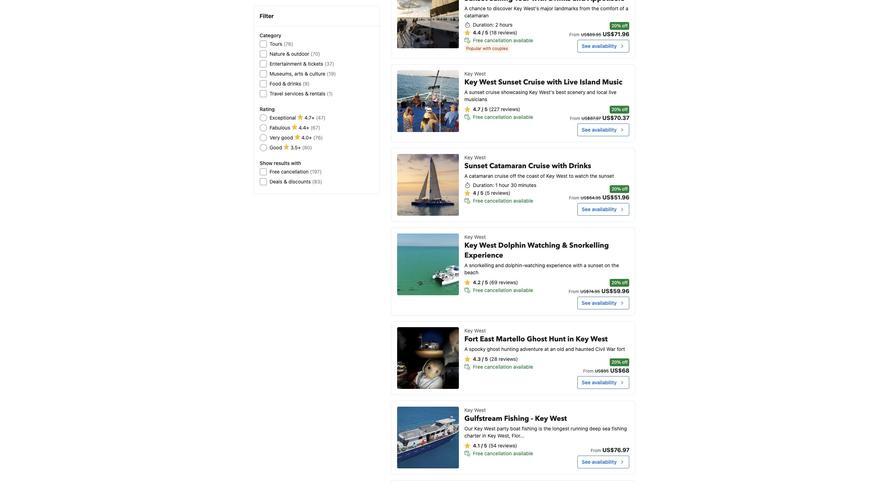 Task type: describe. For each thing, give the bounding box(es) containing it.
drinks
[[569, 161, 591, 171]]

us$85
[[595, 369, 609, 374]]

running
[[571, 426, 588, 432]]

local
[[597, 89, 608, 95]]

from inside 20% off from us$89.95 us$71.96
[[570, 32, 580, 37]]

hour
[[499, 182, 510, 188]]

from for hunt
[[584, 369, 594, 374]]

entertainment & tickets (37)
[[270, 61, 334, 67]]

cancellation down the 4.7 / 5 (227 reviews)
[[485, 114, 512, 120]]

and for key west sunset cruise with live island music
[[587, 89, 596, 95]]

sunset sailing tour with drinks and appetisers image
[[397, 0, 459, 48]]

4.3
[[473, 356, 481, 362]]

cancellation down the 4 / 5 (5 reviews)
[[485, 198, 512, 204]]

key inside a chance to discover key west's major landmarks from the comfort of a catamaran
[[514, 5, 522, 11]]

good
[[281, 135, 293, 141]]

duration: 2 hours
[[473, 22, 513, 28]]

4.3 / 5 (28 reviews)
[[473, 356, 518, 362]]

fort
[[617, 346, 625, 352]]

see for &
[[582, 300, 591, 306]]

-
[[531, 414, 533, 424]]

filter
[[260, 13, 274, 19]]

west's inside a chance to discover key west's major landmarks from the comfort of a catamaran
[[524, 5, 539, 11]]

cruise inside key west sunset catamaran cruise with drinks a catamaran cruise off the coast of key west to watch the sunset
[[528, 161, 550, 171]]

availability for &
[[592, 300, 617, 306]]

4.0+
[[302, 135, 312, 141]]

(76) for tours (76)
[[284, 41, 293, 47]]

cancellation down 4.1 / 5 (54 reviews)
[[485, 451, 512, 457]]

at
[[545, 346, 549, 352]]

catamaran
[[490, 161, 527, 171]]

key west gulfstream fishing - key west our key west party boat fishing is the longest running deep sea fishing charter in key west, flor...
[[465, 407, 627, 439]]

3.5+
[[291, 145, 301, 151]]

deep
[[590, 426, 601, 432]]

with up free cancellation (197) at the top left of page
[[291, 160, 301, 166]]

gulfstream
[[465, 414, 503, 424]]

see availability for drinks
[[582, 206, 617, 212]]

our
[[465, 426, 473, 432]]

sunset inside key west sunset catamaran cruise with drinks a catamaran cruise off the coast of key west to watch the sunset
[[465, 161, 488, 171]]

& right arts
[[305, 71, 308, 77]]

(5
[[485, 190, 490, 196]]

free down 4.7
[[473, 114, 483, 120]]

exceptional
[[270, 115, 296, 121]]

(18
[[490, 30, 497, 36]]

fort east martello ghost hunt in key west image
[[397, 327, 459, 389]]

us$64.95
[[581, 195, 601, 201]]

us$76.97
[[603, 447, 630, 454]]

in inside the key west gulfstream fishing - key west our key west party boat fishing is the longest running deep sea fishing charter in key west, flor...
[[482, 433, 487, 439]]

very
[[270, 135, 280, 141]]

reviews) down hour
[[491, 190, 511, 196]]

from
[[580, 5, 590, 11]]

4.1
[[473, 443, 480, 449]]

with inside key west key west sunset cruise with live island music a sunset cruise showcasing key west's best scenery and local live musicians
[[547, 78, 562, 87]]

free down "4.3"
[[473, 364, 483, 370]]

20% for key west sunset cruise with live island music
[[612, 107, 621, 112]]

available for -
[[514, 451, 533, 457]]

reviews) for sunset
[[501, 106, 520, 112]]

free up deals
[[270, 169, 280, 175]]

(197)
[[310, 169, 322, 175]]

free cancellation available for -
[[473, 451, 533, 457]]

scenery
[[567, 89, 586, 95]]

us$89.95
[[581, 32, 602, 37]]

reviews) for -
[[498, 443, 517, 449]]

us$70.37
[[603, 115, 630, 121]]

adventure
[[520, 346, 543, 352]]

haunted
[[576, 346, 594, 352]]

1
[[496, 182, 498, 188]]

20% off from us$85 us$68
[[584, 360, 630, 374]]

an
[[550, 346, 556, 352]]

services
[[285, 91, 304, 97]]

20% off from us$89.95 us$71.96
[[570, 23, 630, 37]]

us$68
[[610, 368, 630, 374]]

sea
[[603, 426, 611, 432]]

1 fishing from the left
[[522, 426, 537, 432]]

watch
[[575, 173, 589, 179]]

4
[[473, 190, 476, 196]]

civil
[[596, 346, 605, 352]]

duration: for a chance to discover key west's major landmarks from the comfort of a catamaran
[[473, 22, 494, 28]]

free down 4.4
[[473, 37, 483, 43]]

from for with
[[570, 116, 580, 121]]

off for key west dolphin watching & snorkelling experience
[[622, 280, 628, 286]]

/ for fort east martello ghost hunt in key west
[[482, 356, 484, 362]]

major
[[541, 5, 553, 11]]

5 left (18
[[485, 30, 488, 36]]

key west sunset cruise with live island music image
[[397, 70, 459, 132]]

and for fort east martello ghost hunt in key west
[[566, 346, 574, 352]]

results
[[274, 160, 290, 166]]

the inside a chance to discover key west's major landmarks from the comfort of a catamaran
[[592, 5, 599, 11]]

20% for sunset catamaran cruise with drinks
[[612, 187, 621, 192]]

5 left (5
[[481, 190, 484, 196]]

west's inside key west key west sunset cruise with live island music a sunset cruise showcasing key west's best scenery and local live musicians
[[539, 89, 555, 95]]

(54
[[489, 443, 497, 449]]

with inside key west sunset catamaran cruise with drinks a catamaran cruise off the coast of key west to watch the sunset
[[552, 161, 567, 171]]

travel services & rentals (1)
[[270, 91, 333, 97]]

of inside a chance to discover key west's major landmarks from the comfort of a catamaran
[[620, 5, 625, 11]]

20% off from us$87.97 us$70.37
[[570, 107, 630, 121]]

food & drinks (9)
[[270, 81, 310, 87]]

a inside key west key west sunset cruise with live island music a sunset cruise showcasing key west's best scenery and local live musicians
[[465, 89, 468, 95]]

ghost
[[487, 346, 500, 352]]

4.2 / 5 (69 reviews)
[[473, 280, 518, 286]]

very good
[[270, 135, 293, 141]]

1 availability from the top
[[592, 43, 617, 49]]

fort
[[465, 335, 478, 344]]

(70)
[[311, 51, 320, 57]]

(47)
[[316, 115, 326, 121]]

/ for gulfstream fishing - key west
[[481, 443, 483, 449]]

from inside from us$76.97
[[591, 448, 601, 454]]

spooky
[[469, 346, 486, 352]]

coast
[[527, 173, 539, 179]]

20% for key west dolphin watching & snorkelling experience
[[612, 280, 621, 286]]

free cancellation (197)
[[270, 169, 322, 175]]

(227
[[489, 106, 500, 112]]

5 for fort east martello ghost hunt in key west
[[485, 356, 488, 362]]

boat
[[510, 426, 521, 432]]

4.4+
[[299, 125, 309, 131]]

(9)
[[303, 81, 310, 87]]

charter
[[465, 433, 481, 439]]

available for sunset
[[514, 114, 533, 120]]

sunset inside key west sunset catamaran cruise with drinks a catamaran cruise off the coast of key west to watch the sunset
[[599, 173, 614, 179]]

from for &
[[569, 289, 579, 294]]

& down (9)
[[305, 91, 309, 97]]

a inside the key west fort east martello ghost hunt in key west a spooky ghost hunting adventure at an old and haunted civil war fort
[[465, 346, 468, 352]]

4.7 / 5 (227 reviews)
[[473, 106, 520, 112]]

4.4
[[473, 30, 481, 36]]

(67)
[[311, 125, 320, 131]]

cancellation down the 4.4 / 5 (18 reviews)
[[485, 37, 512, 43]]

a inside the 'key west key west dolphin watching & snorkelling experience a snorkelling and dolphin-watching experience with a sunset on the beach'
[[465, 263, 468, 269]]

nature
[[270, 51, 285, 57]]

discover
[[493, 5, 513, 11]]

popular with couples
[[466, 46, 508, 51]]

free cancellation available for dolphin
[[473, 287, 533, 293]]

island
[[580, 78, 601, 87]]

free down 4.2
[[473, 287, 483, 293]]

good
[[270, 145, 282, 151]]

/ right 4
[[478, 190, 479, 196]]

/ for key west dolphin watching & snorkelling experience
[[482, 280, 484, 286]]

4.4 / 5 (18 reviews)
[[473, 30, 518, 36]]

to inside key west sunset catamaran cruise with drinks a catamaran cruise off the coast of key west to watch the sunset
[[569, 173, 574, 179]]

sunset inside the 'key west key west dolphin watching & snorkelling experience a snorkelling and dolphin-watching experience with a sunset on the beach'
[[588, 263, 603, 269]]

the right watch
[[590, 173, 598, 179]]

reviews) down hours
[[498, 30, 518, 36]]

3.5+ (80)
[[291, 145, 312, 151]]

key west dolphin watching & snorkelling experience image
[[397, 234, 459, 296]]

the inside the 'key west key west dolphin watching & snorkelling experience a snorkelling and dolphin-watching experience with a sunset on the beach'
[[612, 263, 619, 269]]

4.4+ (67)
[[299, 125, 320, 131]]

(37)
[[325, 61, 334, 67]]



Task type: locate. For each thing, give the bounding box(es) containing it.
cruise up hour
[[495, 173, 509, 179]]

3 20% from the top
[[612, 187, 621, 192]]

2 fishing from the left
[[612, 426, 627, 432]]

2 available from the top
[[514, 114, 533, 120]]

fishing
[[504, 414, 529, 424]]

the up minutes
[[518, 173, 525, 179]]

1 vertical spatial to
[[569, 173, 574, 179]]

/ for key west sunset cruise with live island music
[[482, 106, 483, 112]]

available down minutes
[[514, 198, 533, 204]]

0 vertical spatial and
[[587, 89, 596, 95]]

20% off from us$74.95 us$59.96
[[569, 280, 630, 294]]

5 left (54
[[484, 443, 487, 449]]

see down the running
[[582, 459, 591, 465]]

sunset up the 20% off from us$64.95 us$51.96
[[599, 173, 614, 179]]

a right comfort
[[626, 5, 629, 11]]

with up best
[[547, 78, 562, 87]]

cancellation down 4.3 / 5 (28 reviews)
[[485, 364, 512, 370]]

off inside key west sunset catamaran cruise with drinks a catamaran cruise off the coast of key west to watch the sunset
[[510, 173, 516, 179]]

reviews) for dolphin
[[499, 280, 518, 286]]

free cancellation available down the 4 / 5 (5 reviews)
[[473, 198, 533, 204]]

(28
[[490, 356, 498, 362]]

0 vertical spatial a
[[626, 5, 629, 11]]

0 horizontal spatial fishing
[[522, 426, 537, 432]]

20% inside the 20% off from us$64.95 us$51.96
[[612, 187, 621, 192]]

4 see availability from the top
[[582, 300, 617, 306]]

1 duration: from the top
[[473, 22, 494, 28]]

1 horizontal spatial (76)
[[313, 135, 323, 141]]

off for fort east martello ghost hunt in key west
[[622, 360, 628, 365]]

1 horizontal spatial a
[[626, 5, 629, 11]]

museums,
[[270, 71, 293, 77]]

off up us$70.37
[[622, 107, 628, 112]]

4.2
[[473, 280, 481, 286]]

& up experience
[[562, 241, 568, 250]]

comfort
[[601, 5, 619, 11]]

see for with
[[582, 127, 591, 133]]

1 available from the top
[[514, 37, 533, 43]]

off inside the 20% off from us$64.95 us$51.96
[[622, 187, 628, 192]]

1 a from the top
[[465, 5, 468, 11]]

deals & discounts (83)
[[270, 179, 322, 185]]

& inside the 'key west key west dolphin watching & snorkelling experience a snorkelling and dolphin-watching experience with a sunset on the beach'
[[562, 241, 568, 250]]

0 vertical spatial to
[[487, 5, 492, 11]]

1 vertical spatial a
[[584, 263, 587, 269]]

1 vertical spatial west's
[[539, 89, 555, 95]]

1 horizontal spatial sunset
[[498, 78, 522, 87]]

5 for key west sunset cruise with live island music
[[485, 106, 488, 112]]

see down us$74.95 on the right
[[582, 300, 591, 306]]

a inside key west sunset catamaran cruise with drinks a catamaran cruise off the coast of key west to watch the sunset
[[465, 173, 468, 179]]

(83)
[[312, 179, 322, 185]]

reviews) for martello
[[499, 356, 518, 362]]

party
[[497, 426, 509, 432]]

4.7+ (47)
[[305, 115, 326, 121]]

availability down 20% off from us$89.95 us$71.96
[[592, 43, 617, 49]]

see availability down us$64.95
[[582, 206, 617, 212]]

1 horizontal spatial fishing
[[612, 426, 627, 432]]

free cancellation available down 4.3 / 5 (28 reviews)
[[473, 364, 533, 370]]

free down "4.1"
[[473, 451, 483, 457]]

(69
[[490, 280, 498, 286]]

& right food
[[283, 81, 286, 87]]

20% up us$70.37
[[612, 107, 621, 112]]

5 available from the top
[[514, 364, 533, 370]]

free cancellation available for martello
[[473, 364, 533, 370]]

availability for drinks
[[592, 206, 617, 212]]

see availability for hunt
[[582, 380, 617, 386]]

culture
[[310, 71, 326, 77]]

20% for fort east martello ghost hunt in key west
[[612, 360, 621, 365]]

1 20% from the top
[[612, 23, 621, 29]]

off inside 20% off from us$89.95 us$71.96
[[622, 23, 628, 29]]

cruise inside key west key west sunset cruise with live island music a sunset cruise showcasing key west's best scenery and local live musicians
[[523, 78, 545, 87]]

1 vertical spatial cruise
[[528, 161, 550, 171]]

4.7+
[[305, 115, 315, 121]]

6 see availability from the top
[[582, 459, 617, 465]]

/ right 4.2
[[482, 280, 484, 286]]

0 horizontal spatial in
[[482, 433, 487, 439]]

key
[[514, 5, 522, 11], [465, 71, 473, 77], [465, 78, 478, 87], [529, 89, 538, 95], [465, 155, 473, 161], [546, 173, 555, 179], [465, 234, 473, 240], [465, 241, 478, 250], [465, 328, 473, 334], [576, 335, 589, 344], [465, 407, 473, 413], [535, 414, 548, 424], [474, 426, 483, 432], [488, 433, 496, 439]]

0 horizontal spatial a
[[584, 263, 587, 269]]

catamaran down the "chance"
[[465, 13, 489, 19]]

availability down us$59.96
[[592, 300, 617, 306]]

nature & outdoor (70)
[[270, 51, 320, 57]]

deals
[[270, 179, 282, 185]]

see
[[582, 43, 591, 49], [582, 127, 591, 133], [582, 206, 591, 212], [582, 300, 591, 306], [582, 380, 591, 386], [582, 459, 591, 465]]

1 see from the top
[[582, 43, 591, 49]]

a inside the 'key west key west dolphin watching & snorkelling experience a snorkelling and dolphin-watching experience with a sunset on the beach'
[[584, 263, 587, 269]]

museums, arts & culture (19)
[[270, 71, 336, 77]]

available down showcasing
[[514, 114, 533, 120]]

from for drinks
[[569, 195, 580, 201]]

with
[[483, 46, 491, 51], [547, 78, 562, 87], [291, 160, 301, 166], [552, 161, 567, 171], [573, 263, 583, 269]]

1 vertical spatial (76)
[[313, 135, 323, 141]]

2 vertical spatial sunset
[[588, 263, 603, 269]]

duration: up 4.4
[[473, 22, 494, 28]]

cruise inside key west sunset catamaran cruise with drinks a catamaran cruise off the coast of key west to watch the sunset
[[495, 173, 509, 179]]

off inside 20% off from us$74.95 us$59.96
[[622, 280, 628, 286]]

catamaran inside key west sunset catamaran cruise with drinks a catamaran cruise off the coast of key west to watch the sunset
[[469, 173, 493, 179]]

free cancellation available down 4.2 / 5 (69 reviews)
[[473, 287, 533, 293]]

minutes
[[518, 182, 537, 188]]

2 duration: from the top
[[473, 182, 494, 188]]

1 vertical spatial duration:
[[473, 182, 494, 188]]

see availability for with
[[582, 127, 617, 133]]

1 horizontal spatial of
[[620, 5, 625, 11]]

20% for a chance to discover key west's major landmarks from the comfort of a catamaran
[[612, 23, 621, 29]]

from left us$76.97
[[591, 448, 601, 454]]

arts
[[295, 71, 303, 77]]

& up entertainment
[[286, 51, 290, 57]]

see for west
[[582, 459, 591, 465]]

1 vertical spatial and
[[495, 263, 504, 269]]

0 horizontal spatial of
[[540, 173, 545, 179]]

duration: 1 hour 30 minutes
[[473, 182, 537, 188]]

a down 'snorkelling'
[[584, 263, 587, 269]]

0 vertical spatial cruise
[[486, 89, 500, 95]]

and inside the 'key west key west dolphin watching & snorkelling experience a snorkelling and dolphin-watching experience with a sunset on the beach'
[[495, 263, 504, 269]]

20% inside the 20% off from us$87.97 us$70.37
[[612, 107, 621, 112]]

1 horizontal spatial and
[[566, 346, 574, 352]]

us$74.95
[[581, 289, 600, 294]]

from left us$89.95 on the right top of the page
[[570, 32, 580, 37]]

see availability for west
[[582, 459, 617, 465]]

from inside the 20% off from us$64.95 us$51.96
[[569, 195, 580, 201]]

sunset up 4
[[465, 161, 488, 171]]

4 availability from the top
[[592, 300, 617, 306]]

show results with
[[260, 160, 301, 166]]

tours
[[270, 41, 282, 47]]

20% inside 20% off from us$74.95 us$59.96
[[612, 280, 621, 286]]

2 free cancellation available from the top
[[473, 114, 533, 120]]

4 free cancellation available from the top
[[473, 287, 533, 293]]

5 for key west dolphin watching & snorkelling experience
[[485, 280, 488, 286]]

1 horizontal spatial to
[[569, 173, 574, 179]]

see availability down us$85
[[582, 380, 617, 386]]

key west key west sunset cruise with live island music a sunset cruise showcasing key west's best scenery and local live musicians
[[465, 71, 623, 102]]

available down the 4.4 / 5 (18 reviews)
[[514, 37, 533, 43]]

from left us$74.95 on the right
[[569, 289, 579, 294]]

a
[[626, 5, 629, 11], [584, 263, 587, 269]]

key west fort east martello ghost hunt in key west a spooky ghost hunting adventure at an old and haunted civil war fort
[[465, 328, 625, 352]]

sunset up musicians
[[469, 89, 485, 95]]

to inside a chance to discover key west's major landmarks from the comfort of a catamaran
[[487, 5, 492, 11]]

us$51.96
[[603, 194, 630, 201]]

1 see availability from the top
[[582, 43, 617, 49]]

0 vertical spatial sunset
[[498, 78, 522, 87]]

available for martello
[[514, 364, 533, 370]]

2 horizontal spatial and
[[587, 89, 596, 95]]

(76) for 4.0+ (76)
[[313, 135, 323, 141]]

watching
[[525, 263, 545, 269]]

20% up "us$68"
[[612, 360, 621, 365]]

1 vertical spatial sunset
[[465, 161, 488, 171]]

a chance to discover key west's major landmarks from the comfort of a catamaran
[[465, 5, 629, 19]]

the inside the key west gulfstream fishing - key west our key west party boat fishing is the longest running deep sea fishing charter in key west, flor...
[[544, 426, 551, 432]]

see down us$89.95 on the right top of the page
[[582, 43, 591, 49]]

a inside a chance to discover key west's major landmarks from the comfort of a catamaran
[[626, 5, 629, 11]]

available down flor...
[[514, 451, 533, 457]]

from inside 20% off from us$85 us$68
[[584, 369, 594, 374]]

tickets
[[308, 61, 323, 67]]

the right the "is"
[[544, 426, 551, 432]]

off up us$59.96
[[622, 280, 628, 286]]

see down us$87.97
[[582, 127, 591, 133]]

1 horizontal spatial in
[[568, 335, 574, 344]]

5 free cancellation available from the top
[[473, 364, 533, 370]]

4 available from the top
[[514, 287, 533, 293]]

with inside the 'key west key west dolphin watching & snorkelling experience a snorkelling and dolphin-watching experience with a sunset on the beach'
[[573, 263, 583, 269]]

see availability down from us$76.97
[[582, 459, 617, 465]]

3 a from the top
[[465, 173, 468, 179]]

cancellation up deals & discounts (83)
[[281, 169, 309, 175]]

0 vertical spatial duration:
[[473, 22, 494, 28]]

2 see from the top
[[582, 127, 591, 133]]

5 left (28
[[485, 356, 488, 362]]

sunset inside key west key west sunset cruise with live island music a sunset cruise showcasing key west's best scenery and local live musicians
[[498, 78, 522, 87]]

5 see availability from the top
[[582, 380, 617, 386]]

live
[[564, 78, 578, 87]]

4 20% from the top
[[612, 280, 621, 286]]

catamaran up (5
[[469, 173, 493, 179]]

longest
[[553, 426, 570, 432]]

cruise inside key west key west sunset cruise with live island music a sunset cruise showcasing key west's best scenery and local live musicians
[[486, 89, 500, 95]]

food
[[270, 81, 281, 87]]

4 a from the top
[[465, 263, 468, 269]]

of inside key west sunset catamaran cruise with drinks a catamaran cruise off the coast of key west to watch the sunset
[[540, 173, 545, 179]]

hunting
[[502, 346, 519, 352]]

available for dolphin
[[514, 287, 533, 293]]

20% off from us$64.95 us$51.96
[[569, 187, 630, 201]]

see for hunt
[[582, 380, 591, 386]]

of right comfort
[[620, 5, 625, 11]]

1 vertical spatial of
[[540, 173, 545, 179]]

available down dolphin- at the right
[[514, 287, 533, 293]]

and inside the key west fort east martello ghost hunt in key west a spooky ghost hunting adventure at an old and haunted civil war fort
[[566, 346, 574, 352]]

20%
[[612, 23, 621, 29], [612, 107, 621, 112], [612, 187, 621, 192], [612, 280, 621, 286], [612, 360, 621, 365]]

and down island
[[587, 89, 596, 95]]

&
[[286, 51, 290, 57], [303, 61, 307, 67], [305, 71, 308, 77], [283, 81, 286, 87], [305, 91, 309, 97], [284, 179, 287, 185], [562, 241, 568, 250]]

east
[[480, 335, 494, 344]]

off for key west sunset cruise with live island music
[[622, 107, 628, 112]]

sunset inside key west key west sunset cruise with live island music a sunset cruise showcasing key west's best scenery and local live musicians
[[469, 89, 485, 95]]

0 vertical spatial (76)
[[284, 41, 293, 47]]

category
[[260, 32, 281, 38]]

and right the old on the right of the page
[[566, 346, 574, 352]]

availability down the 20% off from us$64.95 us$51.96
[[592, 206, 617, 212]]

see availability down us$89.95 on the right top of the page
[[582, 43, 617, 49]]

0 vertical spatial catamaran
[[465, 13, 489, 19]]

hours
[[500, 22, 513, 28]]

off inside the 20% off from us$87.97 us$70.37
[[622, 107, 628, 112]]

off up "us$68"
[[622, 360, 628, 365]]

3 see availability from the top
[[582, 206, 617, 212]]

a
[[465, 5, 468, 11], [465, 89, 468, 95], [465, 173, 468, 179], [465, 263, 468, 269], [465, 346, 468, 352]]

cancellation down 4.2 / 5 (69 reviews)
[[485, 287, 512, 293]]

showcasing
[[501, 89, 528, 95]]

off for sunset catamaran cruise with drinks
[[622, 187, 628, 192]]

and inside key west key west sunset cruise with live island music a sunset cruise showcasing key west's best scenery and local live musicians
[[587, 89, 596, 95]]

& right deals
[[284, 179, 287, 185]]

free cancellation available down the 4.7 / 5 (227 reviews)
[[473, 114, 533, 120]]

free cancellation available up couples
[[473, 37, 533, 43]]

availability down us$85
[[592, 380, 617, 386]]

availability
[[592, 43, 617, 49], [592, 127, 617, 133], [592, 206, 617, 212], [592, 300, 617, 306], [592, 380, 617, 386], [592, 459, 617, 465]]

from left us$64.95
[[569, 195, 580, 201]]

6 free cancellation available from the top
[[473, 451, 533, 457]]

cruise up coast
[[528, 161, 550, 171]]

see availability for &
[[582, 300, 617, 306]]

20% up us$59.96
[[612, 280, 621, 286]]

6 see from the top
[[582, 459, 591, 465]]

0 horizontal spatial and
[[495, 263, 504, 269]]

in right charter
[[482, 433, 487, 439]]

fishing
[[522, 426, 537, 432], [612, 426, 627, 432]]

gulfstream fishing - key west image
[[397, 407, 459, 469]]

cruise up showcasing
[[523, 78, 545, 87]]

from inside 20% off from us$74.95 us$59.96
[[569, 289, 579, 294]]

0 vertical spatial west's
[[524, 5, 539, 11]]

1 vertical spatial sunset
[[599, 173, 614, 179]]

0 horizontal spatial sunset
[[465, 161, 488, 171]]

best
[[556, 89, 566, 95]]

duration: for sunset catamaran cruise with drinks
[[473, 182, 494, 188]]

sunset left the on
[[588, 263, 603, 269]]

(76) down (67)
[[313, 135, 323, 141]]

war
[[607, 346, 616, 352]]

us$59.96
[[602, 288, 630, 294]]

availability for with
[[592, 127, 617, 133]]

us$87.97
[[582, 116, 601, 121]]

1 vertical spatial in
[[482, 433, 487, 439]]

availability for hunt
[[592, 380, 617, 386]]

5 for gulfstream fishing - key west
[[484, 443, 487, 449]]

a inside a chance to discover key west's major landmarks from the comfort of a catamaran
[[465, 5, 468, 11]]

2 availability from the top
[[592, 127, 617, 133]]

dolphin
[[498, 241, 526, 250]]

6 available from the top
[[514, 451, 533, 457]]

/ right 4.4
[[482, 30, 484, 36]]

available down adventure
[[514, 364, 533, 370]]

20% inside 20% off from us$89.95 us$71.96
[[612, 23, 621, 29]]

3 availability from the top
[[592, 206, 617, 212]]

of right coast
[[540, 173, 545, 179]]

see down us$64.95
[[582, 206, 591, 212]]

/
[[482, 30, 484, 36], [482, 106, 483, 112], [478, 190, 479, 196], [482, 280, 484, 286], [482, 356, 484, 362], [481, 443, 483, 449]]

drinks
[[287, 81, 301, 87]]

0 vertical spatial in
[[568, 335, 574, 344]]

6 availability from the top
[[592, 459, 617, 465]]

the right from
[[592, 5, 599, 11]]

in right the hunt
[[568, 335, 574, 344]]

travel
[[270, 91, 283, 97]]

cancellation
[[485, 37, 512, 43], [485, 114, 512, 120], [281, 169, 309, 175], [485, 198, 512, 204], [485, 287, 512, 293], [485, 364, 512, 370], [485, 451, 512, 457]]

0 vertical spatial sunset
[[469, 89, 485, 95]]

2 vertical spatial and
[[566, 346, 574, 352]]

5 see from the top
[[582, 380, 591, 386]]

see availability down us$87.97
[[582, 127, 617, 133]]

0 vertical spatial cruise
[[523, 78, 545, 87]]

3 free cancellation available from the top
[[473, 198, 533, 204]]

2 a from the top
[[465, 89, 468, 95]]

popular
[[466, 46, 482, 51]]

availability down the 20% off from us$87.97 us$70.37
[[592, 127, 617, 133]]

(76) up nature & outdoor (70)
[[284, 41, 293, 47]]

off for a chance to discover key west's major landmarks from the comfort of a catamaran
[[622, 23, 628, 29]]

off up 30
[[510, 173, 516, 179]]

/ right "4.1"
[[481, 443, 483, 449]]

music
[[602, 78, 623, 87]]

fabulous
[[270, 125, 290, 131]]

and left dolphin- at the right
[[495, 263, 504, 269]]

0 horizontal spatial (76)
[[284, 41, 293, 47]]

(19)
[[327, 71, 336, 77]]

with right popular
[[483, 46, 491, 51]]

0 horizontal spatial to
[[487, 5, 492, 11]]

see for drinks
[[582, 206, 591, 212]]

3 available from the top
[[514, 198, 533, 204]]

rentals
[[310, 91, 326, 97]]

20% up us$51.96
[[612, 187, 621, 192]]

2 see availability from the top
[[582, 127, 617, 133]]

and
[[587, 89, 596, 95], [495, 263, 504, 269], [566, 346, 574, 352]]

with left drinks
[[552, 161, 567, 171]]

with right experience
[[573, 263, 583, 269]]

availability for west
[[592, 459, 617, 465]]

4 see from the top
[[582, 300, 591, 306]]

availability down from us$76.97
[[592, 459, 617, 465]]

5 availability from the top
[[592, 380, 617, 386]]

experience
[[465, 251, 503, 260]]

5 left (69
[[485, 280, 488, 286]]

sunset catamaran cruise with drinks image
[[397, 154, 459, 216]]

4 / 5 (5 reviews)
[[473, 190, 511, 196]]

west's left 'major'
[[524, 5, 539, 11]]

the right the on
[[612, 263, 619, 269]]

5 a from the top
[[465, 346, 468, 352]]

see availability down us$74.95 on the right
[[582, 300, 617, 306]]

free down 4
[[473, 198, 483, 204]]

on
[[605, 263, 611, 269]]

cruise
[[523, 78, 545, 87], [528, 161, 550, 171]]

from us$76.97
[[591, 447, 630, 454]]

sunset
[[469, 89, 485, 95], [599, 173, 614, 179], [588, 263, 603, 269]]

off inside 20% off from us$85 us$68
[[622, 360, 628, 365]]

landmarks
[[555, 5, 578, 11]]

1 vertical spatial cruise
[[495, 173, 509, 179]]

sunset
[[498, 78, 522, 87], [465, 161, 488, 171]]

in inside the key west fort east martello ghost hunt in key west a spooky ghost hunting adventure at an old and haunted civil war fort
[[568, 335, 574, 344]]

free cancellation available for sunset
[[473, 114, 533, 120]]

1 vertical spatial catamaran
[[469, 173, 493, 179]]

/ right "4.3"
[[482, 356, 484, 362]]

catamaran inside a chance to discover key west's major landmarks from the comfort of a catamaran
[[465, 13, 489, 19]]

20% up 'us$71.96'
[[612, 23, 621, 29]]

0 vertical spatial of
[[620, 5, 625, 11]]

& up the museums, arts & culture (19)
[[303, 61, 307, 67]]

3 see from the top
[[582, 206, 591, 212]]

reviews)
[[498, 30, 518, 36], [501, 106, 520, 112], [491, 190, 511, 196], [499, 280, 518, 286], [499, 356, 518, 362], [498, 443, 517, 449]]

cruise
[[486, 89, 500, 95], [495, 173, 509, 179]]

sunset up showcasing
[[498, 78, 522, 87]]

discounts
[[289, 179, 311, 185]]

from left us$87.97
[[570, 116, 580, 121]]

5 20% from the top
[[612, 360, 621, 365]]

flor...
[[512, 433, 525, 439]]

duration: up (5
[[473, 182, 494, 188]]

20% inside 20% off from us$85 us$68
[[612, 360, 621, 365]]

2 20% from the top
[[612, 107, 621, 112]]

west,
[[498, 433, 511, 439]]

from inside the 20% off from us$87.97 us$70.37
[[570, 116, 580, 121]]

1 free cancellation available from the top
[[473, 37, 533, 43]]



Task type: vqa. For each thing, say whether or not it's contained in the screenshot.


